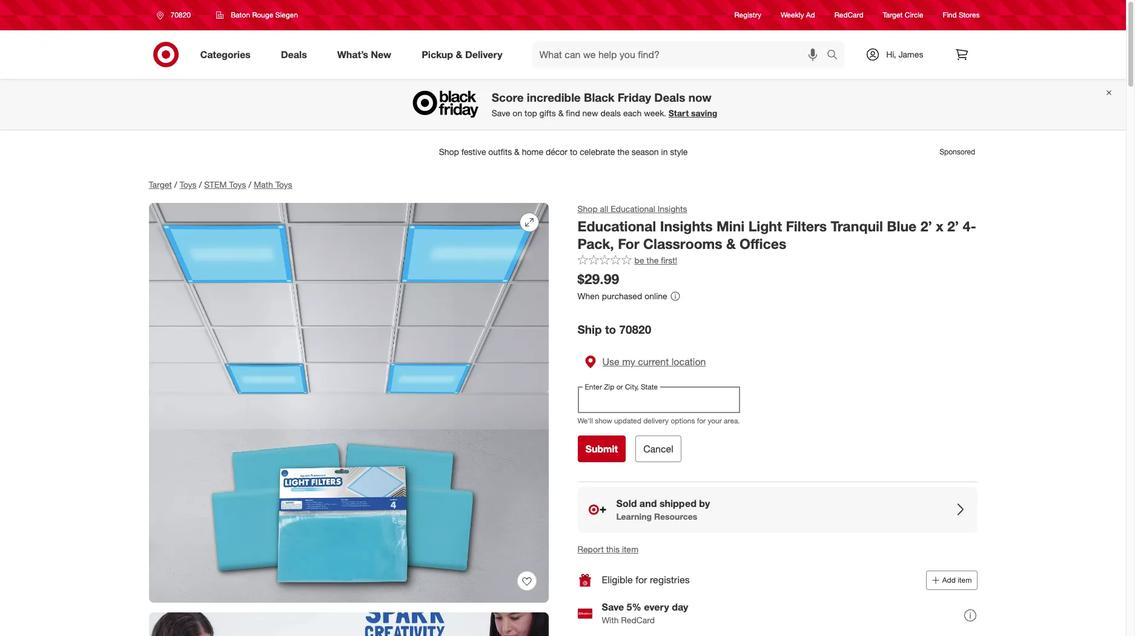 Task type: describe. For each thing, give the bounding box(es) containing it.
registry
[[735, 11, 762, 20]]

redcard inside save 5% every day with redcard
[[621, 615, 655, 626]]

1 vertical spatial educational
[[578, 218, 657, 235]]

and
[[640, 498, 657, 510]]

ad
[[807, 11, 816, 20]]

pack,
[[578, 235, 614, 252]]

none text field inside fulfillment region
[[578, 387, 740, 413]]

show
[[595, 416, 612, 425]]

stem
[[204, 179, 227, 190]]

tranquil
[[831, 218, 884, 235]]

to
[[605, 323, 616, 336]]

each
[[624, 108, 642, 118]]

delivery
[[465, 48, 503, 60]]

find
[[943, 11, 957, 20]]

offices
[[740, 235, 787, 252]]

add item
[[943, 576, 972, 585]]

find
[[566, 108, 580, 118]]

search
[[822, 49, 851, 62]]

report this item
[[578, 544, 639, 554]]

james
[[899, 49, 924, 59]]

first!
[[661, 255, 678, 266]]

use
[[603, 356, 620, 368]]

by
[[700, 498, 710, 510]]

area.
[[724, 416, 740, 425]]

pickup & delivery
[[422, 48, 503, 60]]

my
[[623, 356, 636, 368]]

math toys link
[[254, 179, 292, 190]]

sold and shipped by learning resources
[[617, 498, 710, 522]]

resources
[[655, 511, 698, 522]]

shipped
[[660, 498, 697, 510]]

70820 button
[[149, 4, 204, 26]]

0 vertical spatial insights
[[658, 204, 688, 214]]

pickup & delivery link
[[412, 41, 518, 68]]

find stores
[[943, 11, 980, 20]]

$29.99
[[578, 271, 620, 288]]

weekly
[[781, 11, 805, 20]]

week.
[[644, 108, 667, 118]]

incredible
[[527, 91, 581, 105]]

pickup
[[422, 48, 453, 60]]

3 toys from the left
[[276, 179, 292, 190]]

classrooms
[[644, 235, 723, 252]]

2 2' from the left
[[948, 218, 960, 235]]

search button
[[822, 41, 851, 70]]

saving
[[692, 108, 718, 118]]

target circle
[[883, 11, 924, 20]]

shop all educational insights educational insights mini light filters tranquil blue 2' x 2' 4- pack, for classrooms & offices
[[578, 204, 977, 252]]

light
[[749, 218, 782, 235]]

hi, james
[[887, 49, 924, 59]]

on
[[513, 108, 523, 118]]

delivery
[[644, 416, 669, 425]]

target for target circle
[[883, 11, 903, 20]]

baton rouge siegen
[[231, 10, 298, 19]]

gifts
[[540, 108, 556, 118]]

filters
[[786, 218, 827, 235]]

circle
[[905, 11, 924, 20]]

report
[[578, 544, 604, 554]]

target link
[[149, 179, 172, 190]]

weekly ad
[[781, 11, 816, 20]]

be the first!
[[635, 255, 678, 266]]

deals
[[601, 108, 621, 118]]

friday
[[618, 91, 652, 105]]

item inside button
[[622, 544, 639, 554]]

find stores link
[[943, 10, 980, 20]]

0 vertical spatial educational
[[611, 204, 656, 214]]

baton rouge siegen button
[[208, 4, 306, 26]]

2 toys from the left
[[229, 179, 246, 190]]

70820 inside fulfillment region
[[620, 323, 652, 336]]

black
[[584, 91, 615, 105]]

day
[[672, 601, 689, 614]]

advertisement region
[[139, 138, 988, 167]]

1 toys from the left
[[180, 179, 197, 190]]

when
[[578, 291, 600, 301]]

use my current location
[[603, 356, 706, 368]]

fulfillment region
[[568, 313, 978, 533]]

start
[[669, 108, 689, 118]]

sold
[[617, 498, 637, 510]]

submit
[[586, 443, 618, 455]]

hi,
[[887, 49, 897, 59]]

shop
[[578, 204, 598, 214]]

options
[[671, 416, 695, 425]]



Task type: vqa. For each thing, say whether or not it's contained in the screenshot.
right the RedCard
no



Task type: locate. For each thing, give the bounding box(es) containing it.
categories link
[[190, 41, 266, 68]]

report this item button
[[578, 544, 639, 556]]

eligible for registries
[[602, 574, 690, 586]]

/ left math
[[249, 179, 251, 190]]

stem toys link
[[204, 179, 246, 190]]

0 vertical spatial target
[[883, 11, 903, 20]]

what's new
[[337, 48, 392, 60]]

cancel button
[[636, 436, 682, 462]]

& left 'find'
[[559, 108, 564, 118]]

add item button
[[927, 571, 978, 590]]

save inside save 5% every day with redcard
[[602, 601, 624, 614]]

2' right x
[[948, 218, 960, 235]]

weekly ad link
[[781, 10, 816, 20]]

0 horizontal spatial for
[[636, 574, 648, 586]]

educational up for
[[578, 218, 657, 235]]

What can we help you find? suggestions appear below search field
[[532, 41, 830, 68]]

top
[[525, 108, 537, 118]]

toys right math
[[276, 179, 292, 190]]

location
[[672, 356, 706, 368]]

0 horizontal spatial &
[[456, 48, 463, 60]]

0 vertical spatial deals
[[281, 48, 307, 60]]

& inside score incredible black friday deals now save on top gifts & find new deals each week. start saving
[[559, 108, 564, 118]]

& right 'pickup'
[[456, 48, 463, 60]]

0 vertical spatial redcard
[[835, 11, 864, 20]]

1 horizontal spatial &
[[559, 108, 564, 118]]

0 vertical spatial &
[[456, 48, 463, 60]]

educational right all
[[611, 204, 656, 214]]

redcard down the 5%
[[621, 615, 655, 626]]

add
[[943, 576, 956, 585]]

your
[[708, 416, 722, 425]]

deals inside score incredible black friday deals now save on top gifts & find new deals each week. start saving
[[655, 91, 686, 105]]

1 vertical spatial target
[[149, 179, 172, 190]]

x
[[937, 218, 944, 235]]

70820 right to
[[620, 323, 652, 336]]

deals up start
[[655, 91, 686, 105]]

1 vertical spatial item
[[958, 576, 972, 585]]

1 vertical spatial redcard
[[621, 615, 655, 626]]

&
[[456, 48, 463, 60], [559, 108, 564, 118], [727, 235, 736, 252]]

blue
[[887, 218, 917, 235]]

online
[[645, 291, 668, 301]]

new
[[371, 48, 392, 60]]

0 vertical spatial 70820
[[171, 10, 191, 19]]

save up the with in the bottom right of the page
[[602, 601, 624, 614]]

toys
[[180, 179, 197, 190], [229, 179, 246, 190], [276, 179, 292, 190]]

0 horizontal spatial /
[[174, 179, 177, 190]]

mini
[[717, 218, 745, 235]]

/
[[174, 179, 177, 190], [199, 179, 202, 190], [249, 179, 251, 190]]

be
[[635, 255, 645, 266]]

save 5% every day with redcard
[[602, 601, 689, 626]]

0 horizontal spatial 70820
[[171, 10, 191, 19]]

0 horizontal spatial item
[[622, 544, 639, 554]]

2'
[[921, 218, 933, 235], [948, 218, 960, 235]]

toys link
[[180, 179, 197, 190]]

updated
[[614, 416, 642, 425]]

2 vertical spatial &
[[727, 235, 736, 252]]

1 horizontal spatial 70820
[[620, 323, 652, 336]]

submit button
[[578, 436, 626, 462]]

1 horizontal spatial for
[[697, 416, 706, 425]]

educational
[[611, 204, 656, 214], [578, 218, 657, 235]]

registry link
[[735, 10, 762, 20]]

None text field
[[578, 387, 740, 413]]

target for target / toys / stem toys / math toys
[[149, 179, 172, 190]]

for right eligible
[[636, 574, 648, 586]]

1 vertical spatial &
[[559, 108, 564, 118]]

70820 left the baton
[[171, 10, 191, 19]]

1 horizontal spatial target
[[883, 11, 903, 20]]

ship to 70820
[[578, 323, 652, 336]]

1 horizontal spatial item
[[958, 576, 972, 585]]

4-
[[963, 218, 977, 235]]

1 / from the left
[[174, 179, 177, 190]]

siegen
[[275, 10, 298, 19]]

/ right toys link on the top of the page
[[199, 179, 202, 190]]

score incredible black friday deals now save on top gifts & find new deals each week. start saving
[[492, 91, 718, 118]]

1 horizontal spatial toys
[[229, 179, 246, 190]]

1 horizontal spatial deals
[[655, 91, 686, 105]]

5%
[[627, 601, 642, 614]]

2' left x
[[921, 218, 933, 235]]

target left toys link on the top of the page
[[149, 179, 172, 190]]

save left the on
[[492, 108, 511, 118]]

deals down the siegen
[[281, 48, 307, 60]]

2 / from the left
[[199, 179, 202, 190]]

0 horizontal spatial deals
[[281, 48, 307, 60]]

for inside fulfillment region
[[697, 416, 706, 425]]

cancel
[[644, 443, 674, 455]]

categories
[[200, 48, 251, 60]]

every
[[644, 601, 670, 614]]

item right this
[[622, 544, 639, 554]]

& inside shop all educational insights educational insights mini light filters tranquil blue 2' x 2' 4- pack, for classrooms & offices
[[727, 235, 736, 252]]

we'll show updated delivery options for your area.
[[578, 416, 740, 425]]

1 vertical spatial for
[[636, 574, 648, 586]]

item inside "button"
[[958, 576, 972, 585]]

what's new link
[[327, 41, 407, 68]]

0 horizontal spatial redcard
[[621, 615, 655, 626]]

stores
[[959, 11, 980, 20]]

toys left stem
[[180, 179, 197, 190]]

0 vertical spatial item
[[622, 544, 639, 554]]

target / toys / stem toys / math toys
[[149, 179, 292, 190]]

educational insights mini light filters tranquil blue 2' x 2' 4-pack, for classrooms & offices, 1 of 7 image
[[149, 203, 549, 603]]

target circle link
[[883, 10, 924, 20]]

item right add
[[958, 576, 972, 585]]

item
[[622, 544, 639, 554], [958, 576, 972, 585]]

insights
[[658, 204, 688, 214], [660, 218, 713, 235]]

save inside score incredible black friday deals now save on top gifts & find new deals each week. start saving
[[492, 108, 511, 118]]

be the first! link
[[578, 255, 678, 267]]

/ left toys link on the top of the page
[[174, 179, 177, 190]]

1 vertical spatial insights
[[660, 218, 713, 235]]

what's
[[337, 48, 368, 60]]

1 vertical spatial deals
[[655, 91, 686, 105]]

1 horizontal spatial 2'
[[948, 218, 960, 235]]

purchased
[[602, 291, 643, 301]]

target left 'circle' on the right of the page
[[883, 11, 903, 20]]

target
[[883, 11, 903, 20], [149, 179, 172, 190]]

deals link
[[271, 41, 322, 68]]

1 vertical spatial 70820
[[620, 323, 652, 336]]

registries
[[650, 574, 690, 586]]

3 / from the left
[[249, 179, 251, 190]]

redcard right ad
[[835, 11, 864, 20]]

all
[[600, 204, 609, 214]]

eligible
[[602, 574, 633, 586]]

0 vertical spatial for
[[697, 416, 706, 425]]

for
[[697, 416, 706, 425], [636, 574, 648, 586]]

1 vertical spatial save
[[602, 601, 624, 614]]

toys right stem
[[229, 179, 246, 190]]

1 horizontal spatial /
[[199, 179, 202, 190]]

use my current location link
[[578, 347, 740, 377]]

2 horizontal spatial &
[[727, 235, 736, 252]]

rouge
[[252, 10, 273, 19]]

70820 inside 70820 dropdown button
[[171, 10, 191, 19]]

save
[[492, 108, 511, 118], [602, 601, 624, 614]]

current
[[638, 356, 669, 368]]

0 horizontal spatial target
[[149, 179, 172, 190]]

math
[[254, 179, 273, 190]]

with
[[602, 615, 619, 626]]

now
[[689, 91, 712, 105]]

for
[[618, 235, 640, 252]]

0 horizontal spatial 2'
[[921, 218, 933, 235]]

& down mini
[[727, 235, 736, 252]]

1 horizontal spatial save
[[602, 601, 624, 614]]

when purchased online
[[578, 291, 668, 301]]

score
[[492, 91, 524, 105]]

2 horizontal spatial toys
[[276, 179, 292, 190]]

for left your
[[697, 416, 706, 425]]

redcard link
[[835, 10, 864, 20]]

this
[[606, 544, 620, 554]]

70820
[[171, 10, 191, 19], [620, 323, 652, 336]]

ship
[[578, 323, 602, 336]]

1 horizontal spatial redcard
[[835, 11, 864, 20]]

image gallery element
[[149, 203, 549, 636]]

0 horizontal spatial save
[[492, 108, 511, 118]]

1 2' from the left
[[921, 218, 933, 235]]

0 vertical spatial save
[[492, 108, 511, 118]]

0 horizontal spatial toys
[[180, 179, 197, 190]]

2 horizontal spatial /
[[249, 179, 251, 190]]



